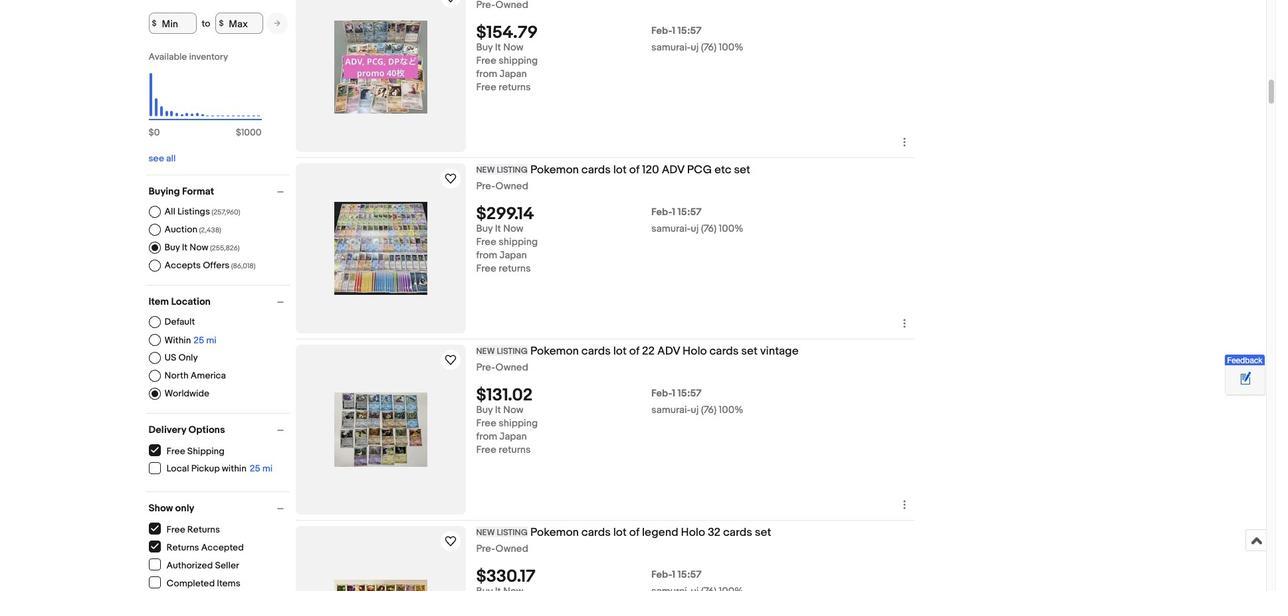 Task type: vqa. For each thing, say whether or not it's contained in the screenshot.
the bottom the 25 mi button
yes



Task type: locate. For each thing, give the bounding box(es) containing it.
2 vertical spatial listing
[[497, 528, 528, 538]]

2 100% from the top
[[719, 223, 744, 235]]

it
[[495, 41, 501, 54], [495, 223, 501, 235], [182, 242, 188, 253], [495, 404, 501, 417]]

cards left legend
[[582, 527, 611, 540]]

adv
[[662, 164, 685, 177], [657, 345, 680, 358]]

uj for $299.14
[[691, 223, 699, 235]]

samurai-uj (76) 100% free shipping from japan free returns for $154.79
[[476, 41, 744, 94]]

listing up $330.17
[[497, 528, 528, 538]]

3 uj from the top
[[691, 404, 699, 417]]

0 vertical spatial uj
[[691, 41, 699, 54]]

pcg
[[687, 164, 712, 177]]

returns accepted
[[167, 542, 244, 553]]

lot for $131.02
[[613, 345, 627, 358]]

listing inside new listing pokemon cards lot of legend holo 32 cards set pre-owned
[[497, 528, 528, 538]]

1
[[672, 25, 676, 37], [672, 206, 676, 219], [672, 388, 676, 400], [672, 569, 676, 582]]

1 vertical spatial 25 mi button
[[250, 463, 273, 475]]

of for $299.14
[[629, 164, 640, 177]]

0 vertical spatial set
[[734, 164, 751, 177]]

default
[[165, 316, 195, 328]]

0 vertical spatial lot
[[613, 164, 627, 177]]

2 owned from the top
[[496, 362, 528, 374]]

from down $154.79
[[476, 68, 497, 81]]

new inside new listing pokemon cards lot of 120 adv pcg etc set pre-owned
[[476, 165, 495, 176]]

location
[[171, 296, 211, 308]]

of left 22
[[629, 345, 640, 358]]

it for $154.79
[[495, 41, 501, 54]]

2 vertical spatial 100%
[[719, 404, 744, 417]]

new
[[476, 165, 495, 176], [476, 346, 495, 357], [476, 528, 495, 538]]

1 vertical spatial of
[[629, 345, 640, 358]]

shipping for $131.02
[[499, 418, 538, 430]]

pre-
[[476, 180, 496, 193], [476, 362, 496, 374], [476, 543, 496, 556]]

feb-1 15:57 buy it now
[[476, 25, 702, 54], [476, 206, 702, 235], [476, 388, 702, 417]]

15:57 for $131.02
[[678, 388, 702, 400]]

1 feb- from the top
[[652, 25, 672, 37]]

1 vertical spatial uj
[[691, 223, 699, 235]]

0 vertical spatial japan
[[500, 68, 527, 81]]

0 vertical spatial from
[[476, 68, 497, 81]]

mi
[[206, 335, 217, 346], [262, 463, 273, 475]]

0 vertical spatial listing
[[497, 165, 528, 176]]

holo left 32 at the right of page
[[681, 527, 705, 540]]

pokemon inside new listing pokemon cards lot of 120 adv pcg etc set pre-owned
[[531, 164, 579, 177]]

samurai-uj (76) 100% free shipping from japan free returns for $299.14
[[476, 223, 744, 275]]

set right 32 at the right of page
[[755, 527, 771, 540]]

mi right within
[[262, 463, 273, 475]]

owned inside the "new listing pokemon cards lot of 22 adv holo cards set vintage pre-owned"
[[496, 362, 528, 374]]

2 vertical spatial samurai-uj (76) 100% free shipping from japan free returns
[[476, 404, 744, 457]]

graph of available inventory between $0 and $1000+ image
[[149, 51, 262, 145]]

15:57
[[678, 25, 702, 37], [678, 206, 702, 219], [678, 388, 702, 400], [678, 569, 702, 582]]

25 mi button right within
[[250, 463, 273, 475]]

new inside the "new listing pokemon cards lot of 22 adv holo cards set vintage pre-owned"
[[476, 346, 495, 357]]

free returns
[[167, 524, 220, 535]]

1 vertical spatial from
[[476, 249, 497, 262]]

buying format
[[149, 185, 214, 198]]

cards
[[582, 164, 611, 177], [582, 345, 611, 358], [710, 345, 739, 358], [582, 527, 611, 540], [723, 527, 753, 540]]

watch pokemon cards lot of 22 adv holo cards set vintage image
[[442, 352, 458, 368]]

1 100% from the top
[[719, 41, 744, 54]]

 (255,826) Items text field
[[208, 244, 240, 253]]

1 vertical spatial owned
[[496, 362, 528, 374]]

3 of from the top
[[629, 527, 640, 540]]

pre- for 120
[[476, 180, 496, 193]]

1 owned from the top
[[496, 180, 528, 193]]

japan down $154.79
[[500, 68, 527, 81]]

of inside new listing pokemon cards lot of 120 adv pcg etc set pre-owned
[[629, 164, 640, 177]]

3 lot from the top
[[613, 527, 627, 540]]

2 returns from the top
[[499, 263, 531, 275]]

1 from from the top
[[476, 68, 497, 81]]

show only
[[149, 503, 194, 515]]

holo inside the "new listing pokemon cards lot of 22 adv holo cards set vintage pre-owned"
[[683, 345, 707, 358]]

now
[[503, 41, 524, 54], [503, 223, 524, 235], [190, 242, 208, 253], [503, 404, 524, 417]]

2 shipping from the top
[[499, 236, 538, 249]]

32
[[708, 527, 721, 540]]

listings
[[178, 206, 210, 217]]

us only
[[165, 352, 198, 364]]

auction (2,438)
[[165, 224, 221, 235]]

owned up $131.02
[[496, 362, 528, 374]]

cards left 22
[[582, 345, 611, 358]]

0 vertical spatial shipping
[[499, 55, 538, 67]]

(76)
[[701, 41, 717, 54], [701, 223, 717, 235], [701, 404, 717, 417]]

1 feb-1 15:57 buy it now from the top
[[476, 25, 702, 54]]

25 mi button
[[194, 335, 217, 346], [250, 463, 273, 475]]

1 vertical spatial 25
[[250, 463, 260, 475]]

1 uj from the top
[[691, 41, 699, 54]]

of left 120
[[629, 164, 640, 177]]

$330.17
[[476, 567, 536, 588]]

4 feb- from the top
[[652, 569, 672, 582]]

pre- up $330.17
[[476, 543, 496, 556]]

of inside the "new listing pokemon cards lot of 22 adv holo cards set vintage pre-owned"
[[629, 345, 640, 358]]

listing inside new listing pokemon cards lot of 120 adv pcg etc set pre-owned
[[497, 165, 528, 176]]

$ up available
[[152, 18, 157, 28]]

3 returns from the top
[[499, 444, 531, 457]]

0 vertical spatial of
[[629, 164, 640, 177]]

 (86,018) Items text field
[[230, 262, 256, 271]]

adv for $299.14
[[662, 164, 685, 177]]

set for $299.14
[[734, 164, 751, 177]]

2 pre- from the top
[[476, 362, 496, 374]]

3 samurai-uj (76) 100% free shipping from japan free returns from the top
[[476, 404, 744, 457]]

2 vertical spatial pre-
[[476, 543, 496, 556]]

2 uj from the top
[[691, 223, 699, 235]]

100% for $299.14
[[719, 223, 744, 235]]

buy for $131.02
[[476, 404, 493, 417]]

0 vertical spatial feb-1 15:57 buy it now
[[476, 25, 702, 54]]

cards for 120
[[582, 164, 611, 177]]

japan down $131.02
[[500, 431, 527, 444]]

holo right 22
[[683, 345, 707, 358]]

set inside new listing pokemon cards lot of 120 adv pcg etc set pre-owned
[[734, 164, 751, 177]]

3 pokemon from the top
[[531, 527, 579, 540]]

0 vertical spatial (76)
[[701, 41, 717, 54]]

pre- inside new listing pokemon cards lot of legend holo 32 cards set pre-owned
[[476, 543, 496, 556]]

watch pokemon cards lot of 120 adv pcg etc set image
[[442, 171, 458, 187]]

shipping
[[499, 55, 538, 67], [499, 236, 538, 249], [499, 418, 538, 430]]

2 from from the top
[[476, 249, 497, 262]]

free
[[476, 55, 497, 67], [476, 81, 497, 94], [476, 236, 497, 249], [476, 263, 497, 275], [476, 418, 497, 430], [476, 444, 497, 457], [167, 446, 185, 457], [167, 524, 185, 535]]

0 vertical spatial samurai-
[[652, 41, 691, 54]]

2 feb- from the top
[[652, 206, 672, 219]]

3 1 from the top
[[672, 388, 676, 400]]

(76) for $154.79
[[701, 41, 717, 54]]

1 15:57 from the top
[[678, 25, 702, 37]]

adv for $131.02
[[657, 345, 680, 358]]

returns down $299.14 on the top left of page
[[499, 263, 531, 275]]

pokemon for $131.02
[[531, 345, 579, 358]]

$
[[152, 18, 157, 28], [219, 18, 224, 28], [149, 127, 154, 138], [236, 127, 241, 138]]

feb-1 15:57
[[652, 569, 702, 582]]

1 vertical spatial samurai-
[[652, 223, 691, 235]]

see
[[149, 153, 164, 164]]

new listing pokemon cards lot of 120 adv pcg etc set pre-owned
[[476, 164, 751, 193]]

see all button
[[149, 153, 176, 164]]

listing
[[497, 165, 528, 176], [497, 346, 528, 357], [497, 528, 528, 538]]

25 right within
[[250, 463, 260, 475]]

2 vertical spatial returns
[[499, 444, 531, 457]]

adv right 22
[[657, 345, 680, 358]]

2 vertical spatial from
[[476, 431, 497, 444]]

0 vertical spatial 25
[[194, 335, 204, 346]]

2 vertical spatial pokemon
[[531, 527, 579, 540]]

pokemon cards lot of 120 adv pcg etc set image
[[334, 202, 427, 295]]

0 vertical spatial pokemon
[[531, 164, 579, 177]]

of
[[629, 164, 640, 177], [629, 345, 640, 358], [629, 527, 640, 540]]

free shipping
[[167, 446, 225, 457]]

3 feb- from the top
[[652, 388, 672, 400]]

north
[[165, 370, 189, 382]]

0 vertical spatial returns
[[499, 81, 531, 94]]

cards for legend
[[582, 527, 611, 540]]

1 japan from the top
[[500, 68, 527, 81]]

$ up see
[[149, 127, 154, 138]]

2 pokemon from the top
[[531, 345, 579, 358]]

owned inside new listing pokemon cards lot of legend holo 32 cards set pre-owned
[[496, 543, 528, 556]]

shipping down $299.14 on the top left of page
[[499, 236, 538, 249]]

uj
[[691, 41, 699, 54], [691, 223, 699, 235], [691, 404, 699, 417]]

free returns link
[[149, 523, 221, 535]]

Maximum Value in $ text field
[[216, 13, 263, 34]]

0 vertical spatial samurai-uj (76) 100% free shipping from japan free returns
[[476, 41, 744, 94]]

1 vertical spatial shipping
[[499, 236, 538, 249]]

2 japan from the top
[[500, 249, 527, 262]]

1 vertical spatial (76)
[[701, 223, 717, 235]]

0 vertical spatial pre-
[[476, 180, 496, 193]]

0 vertical spatial returns
[[187, 524, 220, 535]]

1 vertical spatial new
[[476, 346, 495, 357]]

1 vertical spatial 100%
[[719, 223, 744, 235]]

2 vertical spatial of
[[629, 527, 640, 540]]

within 25 mi
[[165, 335, 217, 346]]

1 vertical spatial adv
[[657, 345, 680, 358]]

item
[[149, 296, 169, 308]]

2 vertical spatial set
[[755, 527, 771, 540]]

returns
[[187, 524, 220, 535], [167, 542, 199, 553]]

2 new from the top
[[476, 346, 495, 357]]

new for $131.02
[[476, 346, 495, 357]]

100% for $131.02
[[719, 404, 744, 417]]

2 15:57 from the top
[[678, 206, 702, 219]]

0 horizontal spatial mi
[[206, 335, 217, 346]]

2 (76) from the top
[[701, 223, 717, 235]]

from
[[476, 68, 497, 81], [476, 249, 497, 262], [476, 431, 497, 444]]

owned up $330.17
[[496, 543, 528, 556]]

3 feb-1 15:57 buy it now from the top
[[476, 388, 702, 417]]

uj for $154.79
[[691, 41, 699, 54]]

new right watch pokemon cards lot of 120 adv pcg etc set image
[[476, 165, 495, 176]]

1 vertical spatial feb-1 15:57 buy it now
[[476, 206, 702, 235]]

2 samurai- from the top
[[652, 223, 691, 235]]

Minimum Value in $ text field
[[149, 13, 196, 34]]

3 owned from the top
[[496, 543, 528, 556]]

completed
[[167, 578, 215, 589]]

1 vertical spatial pokemon
[[531, 345, 579, 358]]

owned for 120
[[496, 180, 528, 193]]

0 vertical spatial 25 mi button
[[194, 335, 217, 346]]

listing up $131.02
[[497, 346, 528, 357]]

3 shipping from the top
[[499, 418, 538, 430]]

1 vertical spatial pre-
[[476, 362, 496, 374]]

0 vertical spatial owned
[[496, 180, 528, 193]]

accepts
[[165, 260, 201, 271]]

items
[[217, 578, 240, 589]]

lot left 22
[[613, 345, 627, 358]]

lot inside new listing pokemon cards lot of 120 adv pcg etc set pre-owned
[[613, 164, 627, 177]]

new right watch pokemon cards lot of legend holo 32 cards set icon
[[476, 528, 495, 538]]

(76) for $299.14
[[701, 223, 717, 235]]

2 lot from the top
[[613, 345, 627, 358]]

1 samurai-uj (76) 100% free shipping from japan free returns from the top
[[476, 41, 744, 94]]

holo
[[683, 345, 707, 358], [681, 527, 705, 540]]

set right etc
[[734, 164, 751, 177]]

listing up $299.14 on the top left of page
[[497, 165, 528, 176]]

100%
[[719, 41, 744, 54], [719, 223, 744, 235], [719, 404, 744, 417]]

lot left 120
[[613, 164, 627, 177]]

pokemon
[[531, 164, 579, 177], [531, 345, 579, 358], [531, 527, 579, 540]]

authorized seller link
[[149, 559, 240, 571]]

inventory
[[189, 51, 228, 62]]

it for $131.02
[[495, 404, 501, 417]]

listing inside the "new listing pokemon cards lot of 22 adv holo cards set vintage pre-owned"
[[497, 346, 528, 357]]

seller
[[215, 560, 239, 571]]

1 (76) from the top
[[701, 41, 717, 54]]

1 samurai- from the top
[[652, 41, 691, 54]]

delivery
[[149, 424, 186, 437]]

shipping down $154.79
[[499, 55, 538, 67]]

1 horizontal spatial mi
[[262, 463, 273, 475]]

1 listing from the top
[[497, 165, 528, 176]]

set left vintage
[[741, 345, 758, 358]]

1 1 from the top
[[672, 25, 676, 37]]

from down $299.14 on the top left of page
[[476, 249, 497, 262]]

returns for $299.14
[[499, 263, 531, 275]]

returns up returns accepted
[[187, 524, 220, 535]]

japan for $299.14
[[500, 249, 527, 262]]

2 vertical spatial new
[[476, 528, 495, 538]]

1 pokemon from the top
[[531, 164, 579, 177]]

0 vertical spatial 100%
[[719, 41, 744, 54]]

set
[[734, 164, 751, 177], [741, 345, 758, 358], [755, 527, 771, 540]]

owned up $299.14 on the top left of page
[[496, 180, 528, 193]]

mi right within link on the bottom of page
[[206, 335, 217, 346]]

feb-1 15:57 buy it now for $154.79
[[476, 25, 702, 54]]

1 vertical spatial holo
[[681, 527, 705, 540]]

pre- up $131.02
[[476, 362, 496, 374]]

(76) for $131.02
[[701, 404, 717, 417]]

2 vertical spatial feb-1 15:57 buy it now
[[476, 388, 702, 417]]

1 new from the top
[[476, 165, 495, 176]]

120
[[642, 164, 659, 177]]

3 new from the top
[[476, 528, 495, 538]]

pokemon cards lot of 40 promo cards set old meiji macdnalds movie etc image
[[334, 21, 427, 114]]

cards inside new listing pokemon cards lot of 120 adv pcg etc set pre-owned
[[582, 164, 611, 177]]

1 horizontal spatial 25 mi button
[[250, 463, 273, 475]]

3 listing from the top
[[497, 528, 528, 538]]

2 samurai-uj (76) 100% free shipping from japan free returns from the top
[[476, 223, 744, 275]]

2 vertical spatial japan
[[500, 431, 527, 444]]

pokemon cards lot of 22 adv holo cards set vintage heading
[[476, 345, 799, 358]]

15:57 for $299.14
[[678, 206, 702, 219]]

1 of from the top
[[629, 164, 640, 177]]

feb-1 15:57 buy it now for $131.02
[[476, 388, 702, 417]]

samurai-uj (76) 100% free shipping from japan free returns
[[476, 41, 744, 94], [476, 223, 744, 275], [476, 404, 744, 457]]

pre- up $299.14 on the top left of page
[[476, 180, 496, 193]]

1 vertical spatial set
[[741, 345, 758, 358]]

1 returns from the top
[[499, 81, 531, 94]]

1 vertical spatial samurai-uj (76) 100% free shipping from japan free returns
[[476, 223, 744, 275]]

adv inside the "new listing pokemon cards lot of 22 adv holo cards set vintage pre-owned"
[[657, 345, 680, 358]]

0 vertical spatial holo
[[683, 345, 707, 358]]

buy
[[476, 41, 493, 54], [476, 223, 493, 235], [165, 242, 180, 253], [476, 404, 493, 417]]

japan down $299.14 on the top left of page
[[500, 249, 527, 262]]

adv right 120
[[662, 164, 685, 177]]

1 vertical spatial lot
[[613, 345, 627, 358]]

3 japan from the top
[[500, 431, 527, 444]]

2 vertical spatial owned
[[496, 543, 528, 556]]

owned inside new listing pokemon cards lot of 120 adv pcg etc set pre-owned
[[496, 180, 528, 193]]

1 shipping from the top
[[499, 55, 538, 67]]

1 vertical spatial returns
[[167, 542, 199, 553]]

0 vertical spatial new
[[476, 165, 495, 176]]

1 vertical spatial returns
[[499, 263, 531, 275]]

1 horizontal spatial 25
[[250, 463, 260, 475]]

1 pre- from the top
[[476, 180, 496, 193]]

2 1 from the top
[[672, 206, 676, 219]]

shipping down $131.02
[[499, 418, 538, 430]]

2 vertical spatial uj
[[691, 404, 699, 417]]

lot left legend
[[613, 527, 627, 540]]

2 of from the top
[[629, 345, 640, 358]]

3 15:57 from the top
[[678, 388, 702, 400]]

north america link
[[149, 370, 226, 382]]

of left legend
[[629, 527, 640, 540]]

auction
[[165, 224, 197, 235]]

adv inside new listing pokemon cards lot of 120 adv pcg etc set pre-owned
[[662, 164, 685, 177]]

0 horizontal spatial 25 mi button
[[194, 335, 217, 346]]

cards left 120
[[582, 164, 611, 177]]

2 vertical spatial lot
[[613, 527, 627, 540]]

2 vertical spatial shipping
[[499, 418, 538, 430]]

from down $131.02
[[476, 431, 497, 444]]

3 from from the top
[[476, 431, 497, 444]]

cards left vintage
[[710, 345, 739, 358]]

uj for $131.02
[[691, 404, 699, 417]]

set inside the "new listing pokemon cards lot of 22 adv holo cards set vintage pre-owned"
[[741, 345, 758, 358]]

25 up only
[[194, 335, 204, 346]]

lot inside the "new listing pokemon cards lot of 22 adv holo cards set vintage pre-owned"
[[613, 345, 627, 358]]

1 vertical spatial listing
[[497, 346, 528, 357]]

returns down $131.02
[[499, 444, 531, 457]]

new right watch pokemon cards lot of 22 adv holo cards set vintage icon at the left
[[476, 346, 495, 357]]

25 inside button
[[250, 463, 260, 475]]

$ up buying format dropdown button
[[236, 127, 241, 138]]

pokemon cards lot of 22 adv holo cards set vintage image
[[334, 393, 427, 467]]

3 pre- from the top
[[476, 543, 496, 556]]

feedback
[[1228, 356, 1263, 366]]

 (2,438) Items text field
[[197, 226, 221, 235]]

0 vertical spatial adv
[[662, 164, 685, 177]]

2 vertical spatial (76)
[[701, 404, 717, 417]]

pokemon inside the "new listing pokemon cards lot of 22 adv holo cards set vintage pre-owned"
[[531, 345, 579, 358]]

3 (76) from the top
[[701, 404, 717, 417]]

shipping
[[187, 446, 225, 457]]

only
[[178, 352, 198, 364]]

buy for $299.14
[[476, 223, 493, 235]]

available inventory
[[149, 51, 228, 62]]

1 vertical spatial japan
[[500, 249, 527, 262]]

returns down free returns link
[[167, 542, 199, 553]]

japan
[[500, 68, 527, 81], [500, 249, 527, 262], [500, 431, 527, 444]]

returns down $154.79
[[499, 81, 531, 94]]

3 samurai- from the top
[[652, 404, 691, 417]]

2 feb-1 15:57 buy it now from the top
[[476, 206, 702, 235]]

1 for $154.79
[[672, 25, 676, 37]]

samurai- for $299.14
[[652, 223, 691, 235]]

3 100% from the top
[[719, 404, 744, 417]]

2 listing from the top
[[497, 346, 528, 357]]

holo inside new listing pokemon cards lot of legend holo 32 cards set pre-owned
[[681, 527, 705, 540]]

25 mi button up only
[[194, 335, 217, 346]]

1 lot from the top
[[613, 164, 627, 177]]

2 vertical spatial samurai-
[[652, 404, 691, 417]]

pre- inside new listing pokemon cards lot of 120 adv pcg etc set pre-owned
[[476, 180, 496, 193]]

watch pokemon cards lot of legend holo 32 cards set image
[[442, 534, 458, 550]]



Task type: describe. For each thing, give the bounding box(es) containing it.
from for $154.79
[[476, 68, 497, 81]]

to
[[202, 18, 210, 29]]

new inside new listing pokemon cards lot of legend holo 32 cards set pre-owned
[[476, 528, 495, 538]]

samurai-uj (76) 100% free shipping from japan free returns for $131.02
[[476, 404, 744, 457]]

show only button
[[149, 503, 290, 515]]

japan for $131.02
[[500, 431, 527, 444]]

all
[[166, 153, 176, 164]]

buying format button
[[149, 185, 290, 198]]

cards right 32 at the right of page
[[723, 527, 753, 540]]

from for $131.02
[[476, 431, 497, 444]]

offers
[[203, 260, 230, 271]]

watch pokemon cards lot of 40 promo cards set old meiji macdnalds movie etc image
[[442, 0, 458, 5]]

accepts offers (86,018)
[[165, 260, 256, 271]]

1 for $131.02
[[672, 388, 676, 400]]

within
[[222, 463, 247, 475]]

owned for legend
[[496, 543, 528, 556]]

new listing pokemon cards lot of 22 adv holo cards set vintage pre-owned
[[476, 345, 799, 374]]

shipping for $154.79
[[499, 55, 538, 67]]

vintage
[[760, 345, 799, 358]]

feb- for $154.79
[[652, 25, 672, 37]]

pokemon cards lot of 120 adv pcg etc set heading
[[476, 164, 751, 177]]

within
[[165, 335, 191, 346]]

default link
[[149, 316, 195, 328]]

show
[[149, 503, 173, 515]]

25 mi
[[250, 463, 273, 475]]

(257,960)
[[212, 208, 240, 217]]

feb- for $299.14
[[652, 206, 672, 219]]

0 vertical spatial mi
[[206, 335, 217, 346]]

1 vertical spatial mi
[[262, 463, 273, 475]]

pokemon cards lot of legend holo 32 cards set heading
[[476, 527, 771, 540]]

4 15:57 from the top
[[678, 569, 702, 582]]

feb- for $131.02
[[652, 388, 672, 400]]

see all
[[149, 153, 176, 164]]

available
[[149, 51, 187, 62]]

only
[[175, 503, 194, 515]]

samurai- for $154.79
[[652, 41, 691, 54]]

format
[[182, 185, 214, 198]]

buying
[[149, 185, 180, 198]]

$ right to at the top of the page
[[219, 18, 224, 28]]

buy for $154.79
[[476, 41, 493, 54]]

(2,438)
[[199, 226, 221, 235]]

local
[[167, 463, 189, 475]]

of for $131.02
[[629, 345, 640, 358]]

4 1 from the top
[[672, 569, 676, 582]]

returns for $131.02
[[499, 444, 531, 457]]

samurai- for $131.02
[[652, 404, 691, 417]]

worldwide
[[165, 388, 209, 400]]

1 for $299.14
[[672, 206, 676, 219]]

shipping for $299.14
[[499, 236, 538, 249]]

of inside new listing pokemon cards lot of legend holo 32 cards set pre-owned
[[629, 527, 640, 540]]

cards for 22
[[582, 345, 611, 358]]

set for $131.02
[[741, 345, 758, 358]]

$ 1000
[[236, 127, 262, 138]]

pokemon for $299.14
[[531, 164, 579, 177]]

options
[[189, 424, 225, 437]]

delivery options button
[[149, 424, 290, 437]]

feb-1 15:57 buy it now for $299.14
[[476, 206, 702, 235]]

us only link
[[149, 352, 198, 364]]

authorized seller
[[167, 560, 239, 571]]

free shipping link
[[149, 445, 225, 457]]

$154.79
[[476, 23, 538, 43]]

100% for $154.79
[[719, 41, 744, 54]]

22
[[642, 345, 655, 358]]

15:57 for $154.79
[[678, 25, 702, 37]]

japan for $154.79
[[500, 68, 527, 81]]

pokemon inside new listing pokemon cards lot of legend holo 32 cards set pre-owned
[[531, 527, 579, 540]]

$ 0
[[149, 127, 160, 138]]

authorized
[[167, 560, 213, 571]]

all
[[165, 206, 175, 217]]

local pickup within link
[[149, 463, 250, 475]]

pre- for legend
[[476, 543, 496, 556]]

returns for $154.79
[[499, 81, 531, 94]]

from for $299.14
[[476, 249, 497, 262]]

new for $299.14
[[476, 165, 495, 176]]

pokemon cards lot of legend holo 32 cards set image
[[334, 580, 427, 592]]

listing for $131.02
[[497, 346, 528, 357]]

item location button
[[149, 296, 290, 308]]

0
[[154, 127, 160, 138]]

completed items
[[167, 578, 240, 589]]

etc
[[715, 164, 732, 177]]

buy it now (255,826)
[[165, 242, 240, 253]]

north america
[[165, 370, 226, 382]]

it for $299.14
[[495, 223, 501, 235]]

$131.02
[[476, 386, 533, 406]]

legend
[[642, 527, 679, 540]]

listing for $299.14
[[497, 165, 528, 176]]

set inside new listing pokemon cards lot of legend holo 32 cards set pre-owned
[[755, 527, 771, 540]]

now for $299.14
[[503, 223, 524, 235]]

(86,018)
[[231, 262, 256, 271]]

0 horizontal spatial 25
[[194, 335, 204, 346]]

now for $131.02
[[503, 404, 524, 417]]

america
[[191, 370, 226, 382]]

all listings (257,960)
[[165, 206, 240, 217]]

completed items link
[[149, 577, 241, 589]]

now for $154.79
[[503, 41, 524, 54]]

item location
[[149, 296, 211, 308]]

returns accepted link
[[149, 541, 245, 553]]

new listing pokemon cards lot of legend holo 32 cards set pre-owned
[[476, 527, 771, 556]]

lot for $299.14
[[613, 164, 627, 177]]

us
[[165, 352, 176, 364]]

pickup
[[191, 463, 220, 475]]

worldwide link
[[149, 388, 209, 400]]

1000
[[241, 127, 262, 138]]

lot inside new listing pokemon cards lot of legend holo 32 cards set pre-owned
[[613, 527, 627, 540]]

delivery options
[[149, 424, 225, 437]]

$299.14
[[476, 204, 534, 225]]

accepted
[[201, 542, 244, 553]]

local pickup within
[[167, 463, 247, 475]]

(255,826)
[[210, 244, 240, 253]]

within link
[[165, 335, 191, 346]]

 (257,960) Items text field
[[210, 208, 240, 217]]

pre- inside the "new listing pokemon cards lot of 22 adv holo cards set vintage pre-owned"
[[476, 362, 496, 374]]



